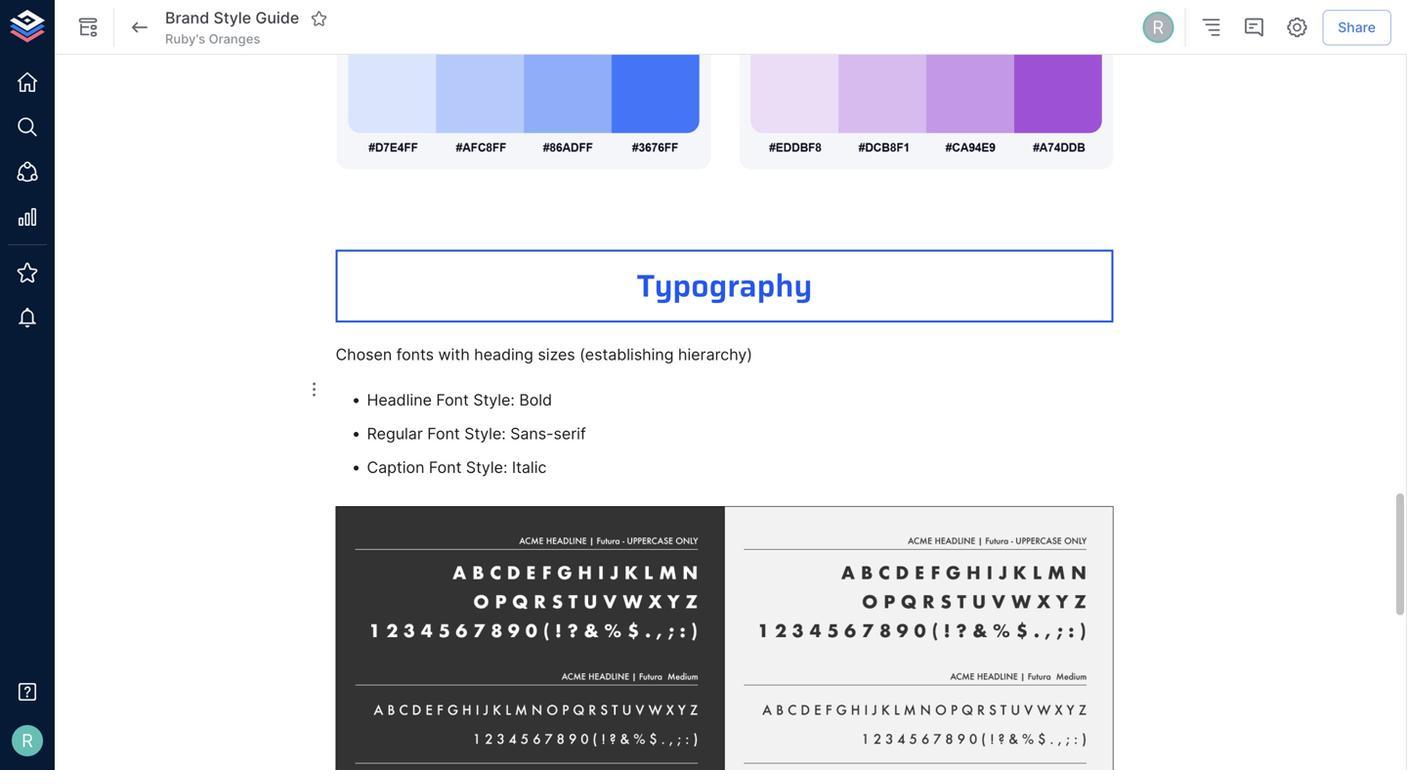Task type: locate. For each thing, give the bounding box(es) containing it.
style: for sans-
[[465, 424, 506, 443]]

0 vertical spatial r button
[[1140, 9, 1177, 46]]

headline
[[367, 391, 432, 410]]

1 vertical spatial r button
[[6, 720, 49, 763]]

font up the 'regular font style: sans-serif'
[[436, 391, 469, 410]]

1 vertical spatial style:
[[465, 424, 506, 443]]

with
[[438, 345, 470, 364]]

ruby's oranges link
[[165, 30, 260, 48]]

comments image
[[1243, 16, 1266, 39]]

1 horizontal spatial r
[[1153, 16, 1164, 38]]

favorite image
[[310, 10, 328, 27]]

0 vertical spatial style:
[[474, 391, 515, 410]]

0 vertical spatial font
[[436, 391, 469, 410]]

bold
[[519, 391, 552, 410]]

r
[[1153, 16, 1164, 38], [22, 730, 33, 752]]

2 vertical spatial style:
[[466, 458, 508, 477]]

1 horizontal spatial r button
[[1140, 9, 1177, 46]]

typography
[[637, 261, 813, 311]]

font for caption
[[429, 458, 462, 477]]

style:
[[474, 391, 515, 410], [465, 424, 506, 443], [466, 458, 508, 477]]

table of contents image
[[1200, 16, 1223, 39]]

font up caption font style: italic
[[427, 424, 460, 443]]

r button
[[1140, 9, 1177, 46], [6, 720, 49, 763]]

sizes
[[538, 345, 575, 364]]

ruby's oranges
[[165, 31, 260, 46]]

2 vertical spatial font
[[429, 458, 462, 477]]

italic
[[512, 458, 547, 477]]

style: for italic
[[466, 458, 508, 477]]

style: for bold
[[474, 391, 515, 410]]

font down the 'regular font style: sans-serif'
[[429, 458, 462, 477]]

hierarchy)
[[678, 345, 753, 364]]

caption font style: italic
[[367, 458, 547, 477]]

regular
[[367, 424, 423, 443]]

1 vertical spatial font
[[427, 424, 460, 443]]

oranges
[[209, 31, 260, 46]]

fonts
[[397, 345, 434, 364]]

caption
[[367, 458, 425, 477]]

0 horizontal spatial r button
[[6, 720, 49, 763]]

share button
[[1323, 10, 1392, 45]]

font for headline
[[436, 391, 469, 410]]

font
[[436, 391, 469, 410], [427, 424, 460, 443], [429, 458, 462, 477]]

style: down the headline font style: bold
[[465, 424, 506, 443]]

0 horizontal spatial r
[[22, 730, 33, 752]]

settings image
[[1286, 16, 1309, 39]]

style: up the 'regular font style: sans-serif'
[[474, 391, 515, 410]]

style: down the 'regular font style: sans-serif'
[[466, 458, 508, 477]]



Task type: vqa. For each thing, say whether or not it's contained in the screenshot.
Workspace Name text field
no



Task type: describe. For each thing, give the bounding box(es) containing it.
headline font style: bold
[[367, 391, 552, 410]]

serif
[[554, 424, 586, 443]]

regular font style: sans-serif
[[367, 424, 586, 443]]

sans-
[[511, 424, 554, 443]]

(establishing
[[580, 345, 674, 364]]

heading
[[474, 345, 534, 364]]

font for regular
[[427, 424, 460, 443]]

chosen fonts with heading sizes (establishing hierarchy)
[[336, 345, 753, 364]]

chosen
[[336, 345, 392, 364]]

share
[[1339, 19, 1376, 35]]

style
[[214, 9, 251, 28]]

1 vertical spatial r
[[22, 730, 33, 752]]

0 vertical spatial r
[[1153, 16, 1164, 38]]

brand
[[165, 9, 209, 28]]

guide
[[256, 9, 299, 28]]

ruby's
[[165, 31, 205, 46]]

go back image
[[128, 16, 152, 39]]

show wiki image
[[76, 16, 100, 39]]

brand style guide
[[165, 9, 299, 28]]



